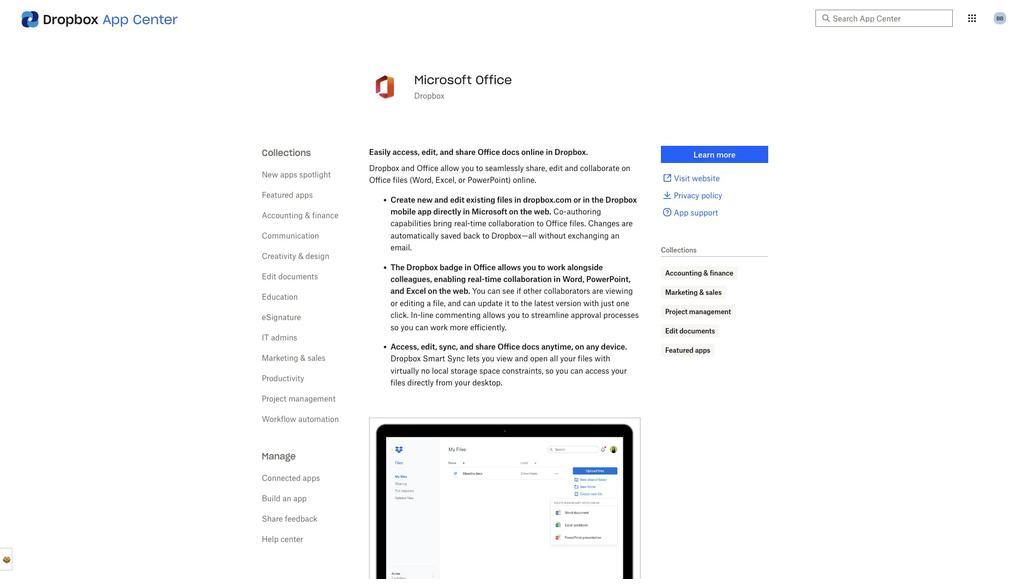 Task type: describe. For each thing, give the bounding box(es) containing it.
it admins
[[262, 333, 298, 342]]

microsoft office dropbox
[[414, 72, 513, 100]]

1 horizontal spatial finance
[[710, 269, 734, 277]]

new
[[417, 195, 433, 204]]

work inside 'you can see if other collaborators are viewing or editing a file, and can update it to the latest version with just one click. in-line commenting allows you to streamline approval processes so you can work more efficiently.'
[[431, 323, 448, 332]]

share feedback
[[262, 515, 318, 524]]

files inside "create new and edit existing files in dropbox.com or in the dropbox mobile app directly in microsoft on the web."
[[497, 195, 513, 204]]

and inside the dropbox badge in office allows you to work alongside colleagues, enabling real-time collaboration in word, powerpoint, and excel on the web.
[[391, 287, 405, 296]]

office inside microsoft office dropbox
[[476, 72, 513, 88]]

easily
[[369, 147, 391, 156]]

1 vertical spatial project management
[[262, 394, 336, 403]]

collections for new
[[262, 147, 311, 158]]

dropbox—all
[[492, 231, 537, 240]]

spotlight
[[300, 170, 331, 179]]

productivity link
[[262, 374, 304, 383]]

it
[[262, 333, 269, 342]]

you down all
[[556, 366, 569, 376]]

0 horizontal spatial marketing & sales
[[262, 354, 326, 363]]

creativity
[[262, 252, 296, 261]]

0 horizontal spatial marketing & sales link
[[262, 354, 326, 363]]

feedback
[[285, 515, 318, 524]]

0 vertical spatial project
[[666, 308, 688, 316]]

workflow
[[262, 415, 296, 424]]

desktop.
[[473, 378, 503, 388]]

changes
[[589, 219, 620, 228]]

the inside 'you can see if other collaborators are viewing or editing a file, and can update it to the latest version with just one click. in-line commenting allows you to streamline approval processes so you can work more efficiently.'
[[521, 299, 533, 308]]

dropbox inside the dropbox badge in office allows you to work alongside colleagues, enabling real-time collaboration in word, powerpoint, and excel on the web.
[[407, 263, 438, 272]]

microsoft inside "create new and edit existing files in dropbox.com or in the dropbox mobile app directly in microsoft on the web."
[[472, 207, 508, 216]]

co-
[[554, 207, 567, 216]]

1 vertical spatial files
[[578, 354, 593, 364]]

anytime,
[[542, 342, 574, 351]]

so inside access, edit, sync, and share office docs anytime, on any device. dropbox smart sync lets you view and open all your files with virtually no local storage space constraints, so you can access your files directly from your desktop.
[[546, 366, 554, 376]]

and up lets
[[460, 342, 474, 351]]

app inside "link"
[[674, 208, 689, 217]]

1 horizontal spatial accounting & finance link
[[666, 268, 734, 279]]

device.
[[601, 342, 628, 351]]

in up authoring
[[583, 195, 590, 204]]

design
[[306, 252, 330, 261]]

communication link
[[262, 231, 319, 240]]

and up the files
[[402, 163, 415, 173]]

0 vertical spatial accounting
[[262, 211, 303, 220]]

workflow automation
[[262, 415, 339, 424]]

more inside learn more button
[[717, 150, 736, 159]]

0 horizontal spatial accounting & finance
[[262, 211, 339, 220]]

mobile
[[391, 207, 416, 216]]

virtually
[[391, 366, 419, 376]]

marketing for left marketing & sales link
[[262, 354, 299, 363]]

privacy policy link
[[661, 189, 769, 202]]

the
[[391, 263, 405, 272]]

dropbox and office allow you to seamlessly share, edit and collaborate on office ﬁles (word, excel, or powerpoint) online.
[[369, 163, 631, 185]]

colleagues,
[[391, 275, 432, 284]]

web. inside the dropbox badge in office allows you to work alongside colleagues, enabling real-time collaboration in word, powerpoint, and excel on the web.
[[453, 287, 471, 296]]

0 horizontal spatial files
[[391, 378, 406, 388]]

dropbox inside microsoft office dropbox
[[414, 91, 445, 100]]

access
[[586, 366, 610, 376]]

to right back
[[483, 231, 490, 240]]

online.
[[513, 176, 537, 185]]

local
[[432, 366, 449, 376]]

esignature link
[[262, 313, 301, 322]]

allow
[[441, 163, 460, 173]]

dropbox.
[[555, 147, 588, 156]]

0 vertical spatial edit,
[[422, 147, 438, 156]]

share for edit,
[[456, 147, 476, 156]]

you
[[473, 287, 486, 296]]

app support link
[[661, 206, 769, 219]]

can inside access, edit, sync, and share office docs anytime, on any device. dropbox smart sync lets you view and open all your files with virtually no local storage space constraints, so you can access your files directly from your desktop.
[[571, 366, 584, 376]]

with inside 'you can see if other collaborators are viewing or editing a file, and can update it to the latest version with just one click. in-line commenting allows you to streamline approval processes so you can work more efficiently.'
[[584, 299, 599, 308]]

powerpoint,
[[587, 275, 631, 284]]

1 vertical spatial featured
[[666, 347, 694, 355]]

new apps spotlight link
[[262, 170, 331, 179]]

the up authoring
[[592, 195, 604, 204]]

can up update
[[488, 287, 501, 296]]

you can see if other collaborators are viewing or editing a file, and can update it to the latest version with just one click. in-line commenting allows you to streamline approval processes so you can work more efficiently.
[[391, 287, 639, 332]]

1 vertical spatial app
[[294, 494, 307, 503]]

co-authoring capabilities bring real-time collaboration to office files. changes are automatically saved back to dropbox—all without exchanging an email.
[[391, 207, 633, 252]]

visit website link
[[661, 172, 769, 185]]

0 horizontal spatial edit documents link
[[262, 272, 318, 281]]

edit documents for rightmost edit documents "link"
[[666, 327, 716, 335]]

storage
[[451, 366, 478, 376]]

1 horizontal spatial featured apps
[[666, 347, 711, 355]]

edit documents for leftmost edit documents "link"
[[262, 272, 318, 281]]

from
[[436, 378, 453, 388]]

productivity
[[262, 374, 304, 383]]

edit for leftmost edit documents "link"
[[262, 272, 276, 281]]

to inside dropbox and office allow you to seamlessly share, edit and collaborate on office ﬁles (word, excel, or powerpoint) online.
[[476, 163, 483, 173]]

office inside co-authoring capabilities bring real-time collaboration to office files. changes are automatically saved back to dropbox—all without exchanging an email.
[[546, 219, 568, 228]]

bb
[[997, 15, 1004, 21]]

app inside "create new and edit existing files in dropbox.com or in the dropbox mobile app directly in microsoft on the web."
[[418, 207, 432, 216]]

see
[[503, 287, 515, 296]]

to up "without"
[[537, 219, 544, 228]]

and up constraints,
[[515, 354, 529, 364]]

collaboration inside co-authoring capabilities bring real-time collaboration to office files. changes are automatically saved back to dropbox—all without exchanging an email.
[[489, 219, 535, 228]]

learn more button
[[661, 146, 769, 163]]

1 vertical spatial project
[[262, 394, 287, 403]]

or for other
[[391, 299, 398, 308]]

0 horizontal spatial app
[[103, 11, 129, 27]]

build an app link
[[262, 494, 307, 503]]

1 vertical spatial accounting & finance
[[666, 269, 734, 277]]

so inside 'you can see if other collaborators are viewing or editing a file, and can update it to the latest version with just one click. in-line commenting allows you to streamline approval processes so you can work more efficiently.'
[[391, 323, 399, 332]]

if
[[517, 287, 522, 296]]

learn
[[694, 150, 715, 159]]

dropbox inside access, edit, sync, and share office docs anytime, on any device. dropbox smart sync lets you view and open all your files with virtually no local storage space constraints, so you can access your files directly from your desktop.
[[391, 354, 421, 364]]

time inside co-authoring capabilities bring real-time collaboration to office files. changes are automatically saved back to dropbox—all without exchanging an email.
[[471, 219, 487, 228]]

directly inside access, edit, sync, and share office docs anytime, on any device. dropbox smart sync lets you view and open all your files with virtually no local storage space constraints, so you can access your files directly from your desktop.
[[408, 378, 434, 388]]

office inside the dropbox badge in office allows you to work alongside colleagues, enabling real-time collaboration in word, powerpoint, and excel on the web.
[[474, 263, 496, 272]]

1 vertical spatial project management link
[[262, 394, 336, 403]]

manage
[[262, 451, 296, 462]]

the down dropbox.com
[[520, 207, 533, 216]]

the inside the dropbox badge in office allows you to work alongside colleagues, enabling real-time collaboration in word, powerpoint, and excel on the web.
[[439, 287, 451, 296]]

the dropbox badge in office allows you to work alongside colleagues, enabling real-time collaboration in word, powerpoint, and excel on the web.
[[391, 263, 631, 296]]

powerpoint)
[[468, 176, 511, 185]]

you inside dropbox and office allow you to seamlessly share, edit and collaborate on office ﬁles (word, excel, or powerpoint) online.
[[462, 163, 474, 173]]

website
[[692, 174, 720, 183]]

one
[[617, 299, 630, 308]]

collaborate
[[580, 163, 620, 173]]

files.
[[570, 219, 586, 228]]

online
[[522, 147, 544, 156]]

0 vertical spatial your
[[561, 354, 576, 364]]

0 horizontal spatial finance
[[312, 211, 339, 220]]

edit for rightmost edit documents "link"
[[666, 327, 678, 335]]

center
[[281, 535, 303, 544]]

share for sync,
[[476, 342, 496, 351]]

create
[[391, 195, 416, 204]]

help center link
[[262, 535, 303, 544]]

are inside 'you can see if other collaborators are viewing or editing a file, and can update it to the latest version with just one click. in-line commenting allows you to streamline approval processes so you can work more efficiently.'
[[593, 287, 604, 296]]

1 vertical spatial management
[[289, 394, 336, 403]]

new
[[262, 170, 278, 179]]

update
[[478, 299, 503, 308]]

esignature
[[262, 313, 301, 322]]

2 vertical spatial your
[[455, 378, 471, 388]]

0 horizontal spatial an
[[283, 494, 292, 503]]

0 horizontal spatial featured apps link
[[262, 190, 313, 199]]

file,
[[433, 299, 446, 308]]

bring
[[434, 219, 452, 228]]

privacy policy
[[674, 191, 723, 200]]

view
[[497, 354, 513, 364]]

1 horizontal spatial project management
[[666, 308, 732, 316]]

in down online. at the top of the page
[[515, 195, 522, 204]]

web. inside "create new and edit existing files in dropbox.com or in the dropbox mobile app directly in microsoft on the web."
[[534, 207, 552, 216]]

docs for online
[[502, 147, 520, 156]]

0 horizontal spatial accounting & finance link
[[262, 211, 339, 220]]

dropbox app center
[[43, 11, 178, 27]]

policy
[[702, 191, 723, 200]]

1 horizontal spatial marketing & sales link
[[666, 287, 722, 298]]

share
[[262, 515, 283, 524]]

directly inside "create new and edit existing files in dropbox.com or in the dropbox mobile app directly in microsoft on the web."
[[434, 207, 462, 216]]

or for existing
[[574, 195, 582, 204]]

visit
[[674, 174, 690, 183]]

to right it
[[512, 299, 519, 308]]

in down existing
[[463, 207, 470, 216]]

marketing for marketing & sales link to the right
[[666, 289, 698, 297]]

share feedback link
[[262, 515, 318, 524]]

Search App Center text field
[[833, 12, 947, 24]]

1 vertical spatial your
[[612, 366, 627, 376]]

back
[[464, 231, 481, 240]]



Task type: locate. For each thing, give the bounding box(es) containing it.
1 vertical spatial work
[[431, 323, 448, 332]]

in-
[[411, 311, 421, 320]]

0 horizontal spatial are
[[593, 287, 604, 296]]

collections for accounting
[[661, 246, 697, 254]]

0 horizontal spatial your
[[455, 378, 471, 388]]

0 horizontal spatial accounting
[[262, 211, 303, 220]]

0 horizontal spatial work
[[431, 323, 448, 332]]

so down all
[[546, 366, 554, 376]]

0 vertical spatial allows
[[498, 263, 521, 272]]

app up feedback
[[294, 494, 307, 503]]

authoring
[[567, 207, 602, 216]]

support
[[691, 208, 719, 217]]

1 horizontal spatial management
[[690, 308, 732, 316]]

more inside 'you can see if other collaborators are viewing or editing a file, and can update it to the latest version with just one click. in-line commenting allows you to streamline approval processes so you can work more efficiently.'
[[450, 323, 469, 332]]

project management
[[666, 308, 732, 316], [262, 394, 336, 403]]

edit right share,
[[550, 163, 563, 173]]

1 horizontal spatial so
[[546, 366, 554, 376]]

app support
[[674, 208, 719, 217]]

any
[[587, 342, 600, 351]]

0 vertical spatial project management link
[[666, 307, 732, 317]]

docs up seamlessly at top
[[502, 147, 520, 156]]

1 vertical spatial real-
[[468, 275, 485, 284]]

it admins link
[[262, 333, 298, 342]]

editing
[[400, 299, 425, 308]]

2 vertical spatial files
[[391, 378, 406, 388]]

on inside the dropbox badge in office allows you to work alongside colleagues, enabling real-time collaboration in word, powerpoint, and excel on the web.
[[428, 287, 437, 296]]

0 vertical spatial real-
[[454, 219, 471, 228]]

1 horizontal spatial marketing & sales
[[666, 289, 722, 297]]

ﬁles
[[393, 176, 408, 185]]

on inside "create new and edit existing files in dropbox.com or in the dropbox mobile app directly in microsoft on the web."
[[509, 207, 519, 216]]

share
[[456, 147, 476, 156], [476, 342, 496, 351]]

collections up new apps spotlight on the top of page
[[262, 147, 311, 158]]

in right badge
[[465, 263, 472, 272]]

without
[[539, 231, 566, 240]]

you down it
[[508, 311, 520, 320]]

marketing
[[666, 289, 698, 297], [262, 354, 299, 363]]

constraints,
[[503, 366, 544, 376]]

documents inside "link"
[[680, 327, 716, 335]]

edit inside dropbox and office allow you to seamlessly share, edit and collaborate on office ﬁles (word, excel, or powerpoint) online.
[[550, 163, 563, 173]]

approval
[[571, 311, 602, 320]]

create new and edit existing files in dropbox.com or in the dropbox mobile app directly in microsoft on the web.
[[391, 195, 637, 216]]

app down the new
[[418, 207, 432, 216]]

docs inside access, edit, sync, and share office docs anytime, on any device. dropbox smart sync lets you view and open all your files with virtually no local storage space constraints, so you can access your files directly from your desktop.
[[522, 342, 540, 351]]

1 vertical spatial marketing & sales link
[[262, 354, 326, 363]]

app left center
[[103, 11, 129, 27]]

0 vertical spatial accounting & finance
[[262, 211, 339, 220]]

0 horizontal spatial edit documents
[[262, 272, 318, 281]]

to up other
[[538, 263, 546, 272]]

0 vertical spatial microsoft
[[414, 72, 472, 88]]

and inside 'you can see if other collaborators are viewing or editing a file, and can update it to the latest version with just one click. in-line commenting allows you to streamline approval processes so you can work more efficiently.'
[[448, 299, 461, 308]]

edit, inside access, edit, sync, and share office docs anytime, on any device. dropbox smart sync lets you view and open all your files with virtually no local storage space constraints, so you can access your files directly from your desktop.
[[421, 342, 437, 351]]

on inside dropbox and office allow you to seamlessly share, edit and collaborate on office ﬁles (word, excel, or powerpoint) online.
[[622, 163, 631, 173]]

accounting & finance
[[262, 211, 339, 220], [666, 269, 734, 277]]

click.
[[391, 311, 409, 320]]

0 horizontal spatial docs
[[502, 147, 520, 156]]

edit down excel,
[[450, 195, 465, 204]]

work
[[548, 263, 566, 272], [431, 323, 448, 332]]

1 vertical spatial edit
[[666, 327, 678, 335]]

documents for rightmost edit documents "link"
[[680, 327, 716, 335]]

1 vertical spatial documents
[[680, 327, 716, 335]]

share up lets
[[476, 342, 496, 351]]

0 horizontal spatial edit
[[450, 195, 465, 204]]

app
[[103, 11, 129, 27], [674, 208, 689, 217]]

1 horizontal spatial your
[[561, 354, 576, 364]]

your right all
[[561, 354, 576, 364]]

automatically
[[391, 231, 439, 240]]

with
[[584, 299, 599, 308], [595, 354, 611, 364]]

0 horizontal spatial more
[[450, 323, 469, 332]]

0 vertical spatial work
[[548, 263, 566, 272]]

your down storage
[[455, 378, 471, 388]]

seamlessly
[[485, 163, 524, 173]]

word,
[[563, 275, 585, 284]]

it
[[505, 299, 510, 308]]

1 horizontal spatial accounting & finance
[[666, 269, 734, 277]]

0 horizontal spatial marketing
[[262, 354, 299, 363]]

0 vertical spatial featured apps
[[262, 190, 313, 199]]

and up allow
[[440, 147, 454, 156]]

1 horizontal spatial documents
[[680, 327, 716, 335]]

1 horizontal spatial web.
[[534, 207, 552, 216]]

docs for anytime,
[[522, 342, 540, 351]]

0 vertical spatial edit documents
[[262, 272, 318, 281]]

app down the privacy in the top of the page
[[674, 208, 689, 217]]

dropbox inside "create new and edit existing files in dropbox.com or in the dropbox mobile app directly in microsoft on the web."
[[606, 195, 637, 204]]

collections
[[262, 147, 311, 158], [661, 246, 697, 254]]

real- up you
[[468, 275, 485, 284]]

badge
[[440, 263, 463, 272]]

1 vertical spatial so
[[546, 366, 554, 376]]

accounting & finance link
[[262, 211, 339, 220], [666, 268, 734, 279]]

0 vertical spatial so
[[391, 323, 399, 332]]

an right build on the left of the page
[[283, 494, 292, 503]]

can left access
[[571, 366, 584, 376]]

latest
[[535, 299, 554, 308]]

and down dropbox.
[[565, 163, 578, 173]]

dropbox inside dropbox and office allow you to seamlessly share, edit and collaborate on office ﬁles (word, excel, or powerpoint) online.
[[369, 163, 400, 173]]

on inside access, edit, sync, and share office docs anytime, on any device. dropbox smart sync lets you view and open all your files with virtually no local storage space constraints, so you can access your files directly from your desktop.
[[575, 342, 585, 351]]

enabling
[[434, 275, 466, 284]]

viewing
[[606, 287, 633, 296]]

or inside dropbox and office allow you to seamlessly share, edit and collaborate on office ﬁles (word, excel, or powerpoint) online.
[[459, 176, 466, 185]]

0 horizontal spatial sales
[[308, 354, 326, 363]]

real-
[[454, 219, 471, 228], [468, 275, 485, 284]]

edit,
[[422, 147, 438, 156], [421, 342, 437, 351]]

directly
[[434, 207, 462, 216], [408, 378, 434, 388]]

0 vertical spatial directly
[[434, 207, 462, 216]]

web. down enabling
[[453, 287, 471, 296]]

collaboration up dropbox—all
[[489, 219, 535, 228]]

1 vertical spatial or
[[574, 195, 582, 204]]

0 horizontal spatial project
[[262, 394, 287, 403]]

office inside access, edit, sync, and share office docs anytime, on any device. dropbox smart sync lets you view and open all your files with virtually no local storage space constraints, so you can access your files directly from your desktop.
[[498, 342, 520, 351]]

1 horizontal spatial files
[[497, 195, 513, 204]]

0 horizontal spatial featured
[[262, 190, 294, 199]]

space
[[480, 366, 500, 376]]

1 horizontal spatial sales
[[706, 289, 722, 297]]

smart
[[423, 354, 445, 364]]

real- up back
[[454, 219, 471, 228]]

new apps spotlight
[[262, 170, 331, 179]]

the down enabling
[[439, 287, 451, 296]]

1 vertical spatial featured apps
[[666, 347, 711, 355]]

edit, right access,
[[422, 147, 438, 156]]

your right access
[[612, 366, 627, 376]]

other
[[524, 287, 542, 296]]

learn more
[[694, 150, 736, 159]]

build
[[262, 494, 281, 503]]

excel,
[[436, 176, 457, 185]]

allows down update
[[483, 311, 506, 320]]

center
[[133, 11, 178, 27]]

on left the any
[[575, 342, 585, 351]]

files down the any
[[578, 354, 593, 364]]

1 vertical spatial directly
[[408, 378, 434, 388]]

0 vertical spatial sales
[[706, 289, 722, 297]]

1 vertical spatial accounting & finance link
[[666, 268, 734, 279]]

0 vertical spatial finance
[[312, 211, 339, 220]]

or inside "create new and edit existing files in dropbox.com or in the dropbox mobile app directly in microsoft on the web."
[[574, 195, 582, 204]]

so
[[391, 323, 399, 332], [546, 366, 554, 376]]

or up click.
[[391, 299, 398, 308]]

an
[[611, 231, 620, 240], [283, 494, 292, 503]]

just
[[601, 299, 615, 308]]

0 vertical spatial an
[[611, 231, 620, 240]]

on right collaborate
[[622, 163, 631, 173]]

share inside access, edit, sync, and share office docs anytime, on any device. dropbox smart sync lets you view and open all your files with virtually no local storage space constraints, so you can access your files directly from your desktop.
[[476, 342, 496, 351]]

are right changes on the top right
[[622, 219, 633, 228]]

1 horizontal spatial edit
[[666, 327, 678, 335]]

0 horizontal spatial featured apps
[[262, 190, 313, 199]]

work inside the dropbox badge in office allows you to work alongside colleagues, enabling real-time collaboration in word, powerpoint, and excel on the web.
[[548, 263, 566, 272]]

0 vertical spatial more
[[717, 150, 736, 159]]

web.
[[534, 207, 552, 216], [453, 287, 471, 296]]

the down other
[[521, 299, 533, 308]]

in up collaborators
[[554, 275, 561, 284]]

0 vertical spatial with
[[584, 299, 599, 308]]

featured apps link
[[262, 190, 313, 199], [666, 345, 711, 356]]

with up approval
[[584, 299, 599, 308]]

0 vertical spatial accounting & finance link
[[262, 211, 339, 220]]

project
[[666, 308, 688, 316], [262, 394, 287, 403]]

1 vertical spatial featured apps link
[[666, 345, 711, 356]]

a
[[427, 299, 431, 308]]

with up access
[[595, 354, 611, 364]]

share up allow
[[456, 147, 476, 156]]

in right online
[[546, 147, 553, 156]]

connected
[[262, 474, 301, 483]]

time inside the dropbox badge in office allows you to work alongside colleagues, enabling real-time collaboration in word, powerpoint, and excel on the web.
[[485, 275, 502, 284]]

0 horizontal spatial documents
[[278, 272, 318, 281]]

documents for leftmost edit documents "link"
[[278, 272, 318, 281]]

1 horizontal spatial more
[[717, 150, 736, 159]]

or inside 'you can see if other collaborators are viewing or editing a file, and can update it to the latest version with just one click. in-line commenting allows you to streamline approval processes so you can work more efficiently.'
[[391, 299, 398, 308]]

time up back
[[471, 219, 487, 228]]

0 horizontal spatial project management link
[[262, 394, 336, 403]]

2 horizontal spatial files
[[578, 354, 593, 364]]

can down you
[[463, 299, 476, 308]]

real- inside the dropbox badge in office allows you to work alongside colleagues, enabling real-time collaboration in word, powerpoint, and excel on the web.
[[468, 275, 485, 284]]

1 horizontal spatial collections
[[661, 246, 697, 254]]

1 vertical spatial docs
[[522, 342, 540, 351]]

allows inside the dropbox badge in office allows you to work alongside colleagues, enabling real-time collaboration in word, powerpoint, and excel on the web.
[[498, 263, 521, 272]]

1 vertical spatial edit,
[[421, 342, 437, 351]]

education
[[262, 292, 298, 301]]

are
[[622, 219, 633, 228], [593, 287, 604, 296]]

an inside co-authoring capabilities bring real-time collaboration to office files. changes are automatically saved back to dropbox—all without exchanging an email.
[[611, 231, 620, 240]]

edit inside "create new and edit existing files in dropbox.com or in the dropbox mobile app directly in microsoft on the web."
[[450, 195, 465, 204]]

docs up the open
[[522, 342, 540, 351]]

1 vertical spatial sales
[[308, 354, 326, 363]]

are up just
[[593, 287, 604, 296]]

allows inside 'you can see if other collaborators are viewing or editing a file, and can update it to the latest version with just one click. in-line commenting allows you to streamline approval processes so you can work more efficiently.'
[[483, 311, 506, 320]]

1 vertical spatial marketing & sales
[[262, 354, 326, 363]]

files right existing
[[497, 195, 513, 204]]

and up commenting
[[448, 299, 461, 308]]

you up space
[[482, 354, 495, 364]]

to up powerpoint)
[[476, 163, 483, 173]]

you inside the dropbox badge in office allows you to work alongside colleagues, enabling real-time collaboration in word, powerpoint, and excel on the web.
[[523, 263, 536, 272]]

creativity & design link
[[262, 252, 330, 261]]

more down commenting
[[450, 323, 469, 332]]

edit, up smart
[[421, 342, 437, 351]]

you down click.
[[401, 323, 414, 332]]

no
[[421, 366, 430, 376]]

accounting
[[262, 211, 303, 220], [666, 269, 702, 277]]

work down the line
[[431, 323, 448, 332]]

creativity & design
[[262, 252, 330, 261]]

collections down app support
[[661, 246, 697, 254]]

0 vertical spatial web.
[[534, 207, 552, 216]]

0 vertical spatial edit documents link
[[262, 272, 318, 281]]

dropbox.com
[[523, 195, 572, 204]]

an down changes on the top right
[[611, 231, 620, 240]]

1 horizontal spatial docs
[[522, 342, 540, 351]]

collaboration
[[489, 219, 535, 228], [504, 275, 552, 284]]

directly down no
[[408, 378, 434, 388]]

1 vertical spatial share
[[476, 342, 496, 351]]

edit
[[550, 163, 563, 173], [450, 195, 465, 204]]

on up a
[[428, 287, 437, 296]]

bb button
[[992, 10, 1009, 27]]

1 horizontal spatial edit documents link
[[666, 326, 716, 337]]

1 vertical spatial edit documents
[[666, 327, 716, 335]]

1 horizontal spatial project management link
[[666, 307, 732, 317]]

1 horizontal spatial featured apps link
[[666, 345, 711, 356]]

and right the new
[[435, 195, 449, 204]]

1 vertical spatial accounting
[[666, 269, 702, 277]]

0 vertical spatial featured apps link
[[262, 190, 313, 199]]

documents
[[278, 272, 318, 281], [680, 327, 716, 335]]

edit inside "link"
[[666, 327, 678, 335]]

allows up see
[[498, 263, 521, 272]]

collaborators
[[544, 287, 591, 296]]

time
[[471, 219, 487, 228], [485, 275, 502, 284]]

time up you
[[485, 275, 502, 284]]

1 horizontal spatial work
[[548, 263, 566, 272]]

capabilities
[[391, 219, 432, 228]]

microsoft inside microsoft office dropbox
[[414, 72, 472, 88]]

1 vertical spatial web.
[[453, 287, 471, 296]]

collaboration inside the dropbox badge in office allows you to work alongside colleagues, enabling real-time collaboration in word, powerpoint, and excel on the web.
[[504, 275, 552, 284]]

saved
[[441, 231, 462, 240]]

efficiently.
[[471, 323, 507, 332]]

to inside the dropbox badge in office allows you to work alongside colleagues, enabling real-time collaboration in word, powerpoint, and excel on the web.
[[538, 263, 546, 272]]

1 vertical spatial microsoft
[[472, 207, 508, 216]]

so down click.
[[391, 323, 399, 332]]

help center
[[262, 535, 303, 544]]

0 vertical spatial marketing
[[666, 289, 698, 297]]

1 vertical spatial finance
[[710, 269, 734, 277]]

are inside co-authoring capabilities bring real-time collaboration to office files. changes are automatically saved back to dropbox—all without exchanging an email.
[[622, 219, 633, 228]]

edit
[[262, 272, 276, 281], [666, 327, 678, 335]]

files down virtually at the left of page
[[391, 378, 406, 388]]

1 horizontal spatial are
[[622, 219, 633, 228]]

streamline
[[532, 311, 569, 320]]

line
[[421, 311, 434, 320]]

alongside
[[568, 263, 603, 272]]

and inside "create new and edit existing files in dropbox.com or in the dropbox mobile app directly in microsoft on the web."
[[435, 195, 449, 204]]

2 horizontal spatial or
[[574, 195, 582, 204]]

connected apps
[[262, 474, 320, 483]]

commenting
[[436, 311, 481, 320]]

1 horizontal spatial an
[[611, 231, 620, 240]]

connected apps link
[[262, 474, 320, 483]]

work up word,
[[548, 263, 566, 272]]

web. down dropbox.com
[[534, 207, 552, 216]]

1 vertical spatial with
[[595, 354, 611, 364]]

access,
[[393, 147, 420, 156]]

0 vertical spatial project management
[[666, 308, 732, 316]]

more right learn on the right top of page
[[717, 150, 736, 159]]

or up authoring
[[574, 195, 582, 204]]

0 horizontal spatial so
[[391, 323, 399, 332]]

help
[[262, 535, 279, 544]]

on up dropbox—all
[[509, 207, 519, 216]]

0 vertical spatial featured
[[262, 190, 294, 199]]

and down colleagues,
[[391, 287, 405, 296]]

collaboration up other
[[504, 275, 552, 284]]

the
[[592, 195, 604, 204], [520, 207, 533, 216], [439, 287, 451, 296], [521, 299, 533, 308]]

real- inside co-authoring capabilities bring real-time collaboration to office files. changes are automatically saved back to dropbox—all without exchanging an email.
[[454, 219, 471, 228]]

1 horizontal spatial edit
[[550, 163, 563, 173]]

education link
[[262, 292, 298, 301]]

sync
[[447, 354, 465, 364]]

can down the line
[[416, 323, 429, 332]]

0 horizontal spatial edit
[[262, 272, 276, 281]]

to left streamline
[[522, 311, 529, 320]]

you up other
[[523, 263, 536, 272]]

files
[[497, 195, 513, 204], [578, 354, 593, 364], [391, 378, 406, 388]]

0 vertical spatial edit
[[262, 272, 276, 281]]

all
[[550, 354, 559, 364]]

with inside access, edit, sync, and share office docs anytime, on any device. dropbox smart sync lets you view and open all your files with virtually no local storage space constraints, so you can access your files directly from your desktop.
[[595, 354, 611, 364]]

1 vertical spatial app
[[674, 208, 689, 217]]

you right allow
[[462, 163, 474, 173]]

lets
[[467, 354, 480, 364]]

share,
[[526, 163, 547, 173]]

directly up 'bring'
[[434, 207, 462, 216]]

project management link
[[666, 307, 732, 317], [262, 394, 336, 403]]

or right excel,
[[459, 176, 466, 185]]

1 vertical spatial edit documents link
[[666, 326, 716, 337]]



Task type: vqa. For each thing, say whether or not it's contained in the screenshot.
Add An Optional Message text box
no



